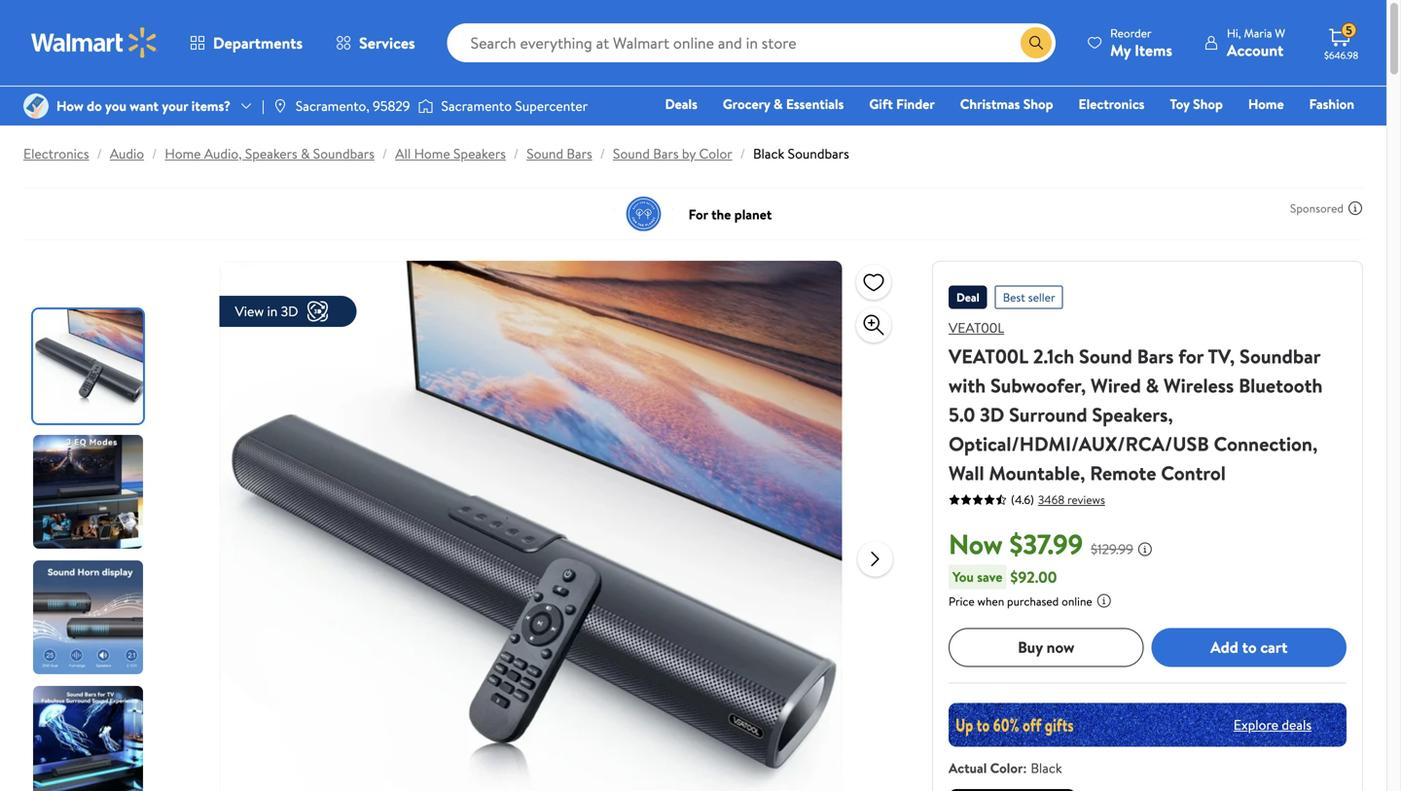 Task type: vqa. For each thing, say whether or not it's contained in the screenshot.
Surround
yes



Task type: locate. For each thing, give the bounding box(es) containing it.
1 horizontal spatial color
[[990, 758, 1023, 777]]

5.0
[[949, 401, 975, 428]]

1 horizontal spatial soundbars
[[788, 144, 849, 163]]

toy
[[1170, 94, 1190, 113]]

home up debit
[[1248, 94, 1284, 113]]

0 vertical spatial &
[[774, 94, 783, 113]]

sacramento
[[441, 96, 512, 115]]

christmas
[[960, 94, 1020, 113]]

0 vertical spatial black
[[753, 144, 785, 163]]

 image right 95829
[[418, 96, 434, 116]]

electronics link up "cards"
[[1070, 93, 1154, 114]]

0 vertical spatial gift
[[869, 94, 893, 113]]

shop right toy
[[1193, 94, 1223, 113]]

1 horizontal spatial electronics link
[[1070, 93, 1154, 114]]

(4.6) 3468 reviews
[[1011, 491, 1105, 508]]

list item
[[945, 785, 1080, 791]]

black down grocery & essentials
[[753, 144, 785, 163]]

1 vertical spatial 3d
[[980, 401, 1005, 428]]

electronics for electronics
[[1079, 94, 1145, 113]]

explore deals link
[[1226, 707, 1319, 742]]

$92.00
[[1010, 566, 1057, 587]]

& down "sacramento,"
[[301, 144, 310, 163]]

veat00l down veat00l link on the top right
[[949, 343, 1029, 370]]

color right actual at the bottom of the page
[[990, 758, 1023, 777]]

surround
[[1009, 401, 1088, 428]]

/ right sound bars link
[[600, 144, 605, 163]]

/ right audio
[[152, 144, 157, 163]]

christmas shop
[[960, 94, 1053, 113]]

electronics link down the how
[[23, 144, 89, 163]]

0 horizontal spatial &
[[301, 144, 310, 163]]

reorder my items
[[1110, 25, 1173, 61]]

 image
[[23, 93, 49, 119], [418, 96, 434, 116]]

3d right 5.0
[[980, 401, 1005, 428]]

to
[[1242, 636, 1257, 658]]

optical/hdmi/aux/rca/usb
[[949, 430, 1209, 457]]

cart
[[1260, 636, 1288, 658]]

audio,
[[204, 144, 242, 163]]

1 horizontal spatial gift
[[1044, 122, 1067, 141]]

soundbars down sacramento, 95829
[[313, 144, 375, 163]]

1 horizontal spatial 3d
[[980, 401, 1005, 428]]

add
[[1211, 636, 1238, 658]]

2 vertical spatial &
[[1146, 372, 1159, 399]]

sound inside veat00l veat00l 2.1ch sound bars for tv, soundbar with subwoofer, wired & wireless bluetooth 5.0 3d surround speakers, optical/hdmi/aux/rca/usb connection, wall mountable, remote control
[[1079, 343, 1132, 370]]

toy shop
[[1170, 94, 1223, 113]]

connection,
[[1214, 430, 1318, 457]]

reorder
[[1110, 25, 1152, 41]]

buy now button
[[949, 628, 1144, 667]]

veat00l
[[949, 318, 1004, 337], [949, 343, 1029, 370]]

speakers
[[245, 144, 297, 163], [454, 144, 506, 163]]

1 / from the left
[[97, 144, 102, 163]]

now
[[949, 525, 1003, 563]]

one debit
[[1205, 122, 1271, 141]]

0 horizontal spatial electronics link
[[23, 144, 89, 163]]

sacramento, 95829
[[296, 96, 410, 115]]

soundbars down essentials
[[788, 144, 849, 163]]

tv,
[[1208, 343, 1235, 370]]

save
[[977, 567, 1003, 586]]

& right grocery
[[774, 94, 783, 113]]

speakers down sacramento
[[454, 144, 506, 163]]

fashion
[[1309, 94, 1355, 113]]

1 veat00l from the top
[[949, 318, 1004, 337]]

shop up the gift cards link
[[1023, 94, 1053, 113]]

home right all in the top of the page
[[414, 144, 450, 163]]

purchased
[[1007, 593, 1059, 609]]

1 vertical spatial &
[[301, 144, 310, 163]]

bars down supercenter
[[567, 144, 592, 163]]

2 horizontal spatial bars
[[1137, 343, 1174, 370]]

finder
[[896, 94, 935, 113]]

0 horizontal spatial 3d
[[281, 302, 298, 321]]

add to cart button
[[1152, 628, 1347, 667]]

& up speakers,
[[1146, 372, 1159, 399]]

home left audio,
[[165, 144, 201, 163]]

0 horizontal spatial speakers
[[245, 144, 297, 163]]

/ left all in the top of the page
[[382, 144, 387, 163]]

4 / from the left
[[514, 144, 519, 163]]

add to cart
[[1211, 636, 1288, 658]]

0 vertical spatial electronics
[[1079, 94, 1145, 113]]

/ left audio
[[97, 144, 102, 163]]

1 horizontal spatial electronics
[[1079, 94, 1145, 113]]

sound down supercenter
[[527, 144, 563, 163]]

1 vertical spatial black
[[1031, 758, 1062, 777]]

bluetooth
[[1239, 372, 1323, 399]]

view in 3d button
[[219, 296, 357, 327]]

shop
[[1023, 94, 1053, 113], [1193, 94, 1223, 113]]

home
[[1248, 94, 1284, 113], [165, 144, 201, 163], [414, 144, 450, 163]]

services button
[[319, 19, 432, 66]]

soundbars
[[313, 144, 375, 163], [788, 144, 849, 163]]

black right :
[[1031, 758, 1062, 777]]

deals
[[665, 94, 698, 113]]

 image
[[272, 98, 288, 114]]

2 horizontal spatial &
[[1146, 372, 1159, 399]]

1 horizontal spatial shop
[[1193, 94, 1223, 113]]

0 vertical spatial veat00l
[[949, 318, 1004, 337]]

electronics
[[1079, 94, 1145, 113], [23, 144, 89, 163]]

veat00l veat00l 2.1ch sound bars for tv, soundbar with subwoofer, wired & wireless bluetooth 5.0 3d surround speakers, optical/hdmi/aux/rca/usb connection, wall mountable, remote control
[[949, 318, 1323, 487]]

Walmart Site-Wide search field
[[447, 23, 1056, 62]]

gift inside the fashion gift cards
[[1044, 122, 1067, 141]]

0 horizontal spatial color
[[699, 144, 732, 163]]

electronics up "cards"
[[1079, 94, 1145, 113]]

all
[[395, 144, 411, 163]]

gift
[[869, 94, 893, 113], [1044, 122, 1067, 141]]

0 horizontal spatial sound
[[527, 144, 563, 163]]

walmart+ link
[[1288, 121, 1363, 142]]

1 shop from the left
[[1023, 94, 1053, 113]]

1 horizontal spatial bars
[[653, 144, 679, 163]]

/ left sound bars link
[[514, 144, 519, 163]]

veat00l 2.1ch sound bars for tv, soundbar with subwoofer, wired & wireless bluetooth 5.0 3d surround speakers, optical/hdmi/aux/rca/usb connection, wall mountable, remote control - image 4 of 7 image
[[33, 686, 147, 791]]

wireless
[[1164, 372, 1234, 399]]

1 vertical spatial electronics
[[23, 144, 89, 163]]

electronics down the how
[[23, 144, 89, 163]]

3d inside button
[[281, 302, 298, 321]]

0 horizontal spatial black
[[753, 144, 785, 163]]

grocery
[[723, 94, 770, 113]]

1 horizontal spatial &
[[774, 94, 783, 113]]

bars left "by"
[[653, 144, 679, 163]]

seller
[[1028, 289, 1055, 306]]

sound up wired
[[1079, 343, 1132, 370]]

$646.98
[[1324, 49, 1358, 62]]

debit
[[1238, 122, 1271, 141]]

1 horizontal spatial home
[[414, 144, 450, 163]]

/ down grocery
[[740, 144, 745, 163]]

2 horizontal spatial sound
[[1079, 343, 1132, 370]]

gift left finder
[[869, 94, 893, 113]]

home link
[[1240, 93, 1293, 114]]

shop for toy shop
[[1193, 94, 1223, 113]]

0 vertical spatial color
[[699, 144, 732, 163]]

sound bars by color link
[[613, 144, 732, 163]]

deals
[[1282, 715, 1312, 734]]

1 horizontal spatial  image
[[418, 96, 434, 116]]

1 vertical spatial veat00l
[[949, 343, 1029, 370]]

veat00l down deal
[[949, 318, 1004, 337]]

one debit link
[[1197, 121, 1280, 142]]

 image left the how
[[23, 93, 49, 119]]

add to favorites list, veat00l 2.1ch sound bars for tv, soundbar with subwoofer, wired & wireless bluetooth 5.0 3d surround speakers, optical/hdmi/aux/rca/usb connection, wall mountable, remote control image
[[862, 270, 885, 294]]

3d right in
[[281, 302, 298, 321]]

walmart+
[[1296, 122, 1355, 141]]

remote
[[1090, 459, 1156, 487]]

walmart image
[[31, 27, 158, 58]]

2 veat00l from the top
[[949, 343, 1029, 370]]

0 vertical spatial 3d
[[281, 302, 298, 321]]

next media item image
[[864, 547, 887, 571]]

0 horizontal spatial shop
[[1023, 94, 1053, 113]]

0 horizontal spatial bars
[[567, 144, 592, 163]]

you save $92.00
[[953, 566, 1057, 587]]

sound
[[527, 144, 563, 163], [613, 144, 650, 163], [1079, 343, 1132, 370]]

bars inside veat00l veat00l 2.1ch sound bars for tv, soundbar with subwoofer, wired & wireless bluetooth 5.0 3d surround speakers, optical/hdmi/aux/rca/usb connection, wall mountable, remote control
[[1137, 343, 1174, 370]]

zoom image modal image
[[862, 313, 885, 337]]

1 speakers from the left
[[245, 144, 297, 163]]

color
[[699, 144, 732, 163], [990, 758, 1023, 777]]

black
[[753, 144, 785, 163], [1031, 758, 1062, 777]]

when
[[977, 593, 1004, 609]]

sound left "by"
[[613, 144, 650, 163]]

items?
[[191, 96, 231, 115]]

electronics link
[[1070, 93, 1154, 114], [23, 144, 89, 163]]

speakers right audio,
[[245, 144, 297, 163]]

1 horizontal spatial speakers
[[454, 144, 506, 163]]

bars left for
[[1137, 343, 1174, 370]]

gift left "cards"
[[1044, 122, 1067, 141]]

1 vertical spatial electronics link
[[23, 144, 89, 163]]

shop for christmas shop
[[1023, 94, 1053, 113]]

you
[[953, 567, 974, 586]]

1 vertical spatial gift
[[1044, 122, 1067, 141]]

account
[[1227, 39, 1284, 61]]

veat00l 2.1ch sound bars for tv, soundbar with subwoofer, wired & wireless bluetooth 5.0 3d surround speakers, optical/hdmi/aux/rca/usb connection, wall mountable, remote control - image 2 of 7 image
[[33, 435, 147, 549]]

0 horizontal spatial gift
[[869, 94, 893, 113]]

your
[[162, 96, 188, 115]]

0 horizontal spatial soundbars
[[313, 144, 375, 163]]

actual color list
[[945, 785, 1351, 791]]

one
[[1205, 122, 1235, 141]]

2 shop from the left
[[1193, 94, 1223, 113]]

0 horizontal spatial electronics
[[23, 144, 89, 163]]

color right "by"
[[699, 144, 732, 163]]

1 horizontal spatial black
[[1031, 758, 1062, 777]]

0 horizontal spatial  image
[[23, 93, 49, 119]]

&
[[774, 94, 783, 113], [301, 144, 310, 163], [1146, 372, 1159, 399]]

veat00l 2.1ch sound bars for tv, soundbar with subwoofer, wired & wireless bluetooth 5.0 3d surround speakers, optical/hdmi/aux/rca/usb connection, wall mountable, remote control image
[[219, 261, 842, 791]]

grocery & essentials
[[723, 94, 844, 113]]

3468 reviews link
[[1034, 491, 1105, 508]]



Task type: describe. For each thing, give the bounding box(es) containing it.
soundbar
[[1240, 343, 1321, 370]]

5
[[1346, 22, 1352, 39]]

wall
[[949, 459, 984, 487]]

sacramento,
[[296, 96, 370, 115]]

veat00l 2.1ch sound bars for tv, soundbar with subwoofer, wired & wireless bluetooth 5.0 3d surround speakers, optical/hdmi/aux/rca/usb connection, wall mountable, remote control - image 3 of 7 image
[[33, 560, 147, 674]]

sound bars link
[[527, 144, 592, 163]]

3468
[[1038, 491, 1065, 508]]

 image for how do you want your items?
[[23, 93, 49, 119]]

1 vertical spatial color
[[990, 758, 1023, 777]]

deal
[[957, 289, 980, 306]]

3d inside veat00l veat00l 2.1ch sound bars for tv, soundbar with subwoofer, wired & wireless bluetooth 5.0 3d surround speakers, optical/hdmi/aux/rca/usb connection, wall mountable, remote control
[[980, 401, 1005, 428]]

now
[[1047, 636, 1075, 658]]

audio link
[[110, 144, 144, 163]]

hi,
[[1227, 25, 1241, 41]]

legal information image
[[1096, 593, 1112, 608]]

black soundbars link
[[753, 144, 849, 163]]

5 / from the left
[[600, 144, 605, 163]]

maria
[[1244, 25, 1272, 41]]

how do you want your items?
[[56, 96, 231, 115]]

want
[[130, 96, 159, 115]]

2 speakers from the left
[[454, 144, 506, 163]]

hi, maria w account
[[1227, 25, 1285, 61]]

buy now
[[1018, 636, 1075, 658]]

sponsored
[[1290, 200, 1344, 217]]

registry link
[[1122, 121, 1189, 142]]

view
[[235, 302, 264, 321]]

departments
[[213, 32, 303, 54]]

price
[[949, 593, 975, 609]]

6 / from the left
[[740, 144, 745, 163]]

gift finder link
[[861, 93, 944, 114]]

|
[[262, 96, 265, 115]]

2 / from the left
[[152, 144, 157, 163]]

2 horizontal spatial home
[[1248, 94, 1284, 113]]

reviews
[[1067, 491, 1105, 508]]

fashion link
[[1301, 93, 1363, 114]]

explore deals
[[1234, 715, 1312, 734]]

 image for sacramento supercenter
[[418, 96, 434, 116]]

2 soundbars from the left
[[788, 144, 849, 163]]

by
[[682, 144, 696, 163]]

for
[[1179, 343, 1204, 370]]

95829
[[373, 96, 410, 115]]

gift cards link
[[1035, 121, 1114, 142]]

all home speakers link
[[395, 144, 506, 163]]

audio
[[110, 144, 144, 163]]

supercenter
[[515, 96, 588, 115]]

& inside veat00l veat00l 2.1ch sound bars for tv, soundbar with subwoofer, wired & wireless bluetooth 5.0 3d surround speakers, optical/hdmi/aux/rca/usb connection, wall mountable, remote control
[[1146, 372, 1159, 399]]

do
[[87, 96, 102, 115]]

up to sixty percent off deals. shop now. image
[[949, 703, 1347, 747]]

items
[[1135, 39, 1173, 61]]

veat00l 2.1ch sound bars for tv, soundbar with subwoofer, wired & wireless bluetooth 5.0 3d surround speakers, optical/hdmi/aux/rca/usb connection, wall mountable, remote control - image 1 of 7 image
[[33, 309, 147, 423]]

electronics for electronics / audio / home audio, speakers & soundbars / all home speakers / sound bars / sound bars by color / black soundbars
[[23, 144, 89, 163]]

actual color : black
[[949, 758, 1062, 777]]

registry
[[1130, 122, 1180, 141]]

gift inside "gift finder" link
[[869, 94, 893, 113]]

in
[[267, 302, 278, 321]]

cards
[[1071, 122, 1105, 141]]

control
[[1161, 459, 1226, 487]]

fashion gift cards
[[1044, 94, 1355, 141]]

actual
[[949, 758, 987, 777]]

essentials
[[786, 94, 844, 113]]

:
[[1023, 758, 1027, 777]]

explore
[[1234, 715, 1279, 734]]

best seller
[[1003, 289, 1055, 306]]

mountable,
[[989, 459, 1085, 487]]

1 soundbars from the left
[[313, 144, 375, 163]]

online
[[1062, 593, 1092, 609]]

2.1ch
[[1033, 343, 1074, 370]]

grocery & essentials link
[[714, 93, 853, 114]]

with
[[949, 372, 986, 399]]

price when purchased online
[[949, 593, 1092, 609]]

w
[[1275, 25, 1285, 41]]

0 horizontal spatial home
[[165, 144, 201, 163]]

0 vertical spatial electronics link
[[1070, 93, 1154, 114]]

departments button
[[173, 19, 319, 66]]

buy
[[1018, 636, 1043, 658]]

learn more about strikethrough prices image
[[1137, 541, 1153, 557]]

1 horizontal spatial sound
[[613, 144, 650, 163]]

best
[[1003, 289, 1025, 306]]

how
[[56, 96, 83, 115]]

& inside "link"
[[774, 94, 783, 113]]

search icon image
[[1029, 35, 1044, 51]]

home audio, speakers & soundbars link
[[165, 144, 375, 163]]

deals link
[[656, 93, 706, 114]]

wired
[[1091, 372, 1141, 399]]

Search search field
[[447, 23, 1056, 62]]

my
[[1110, 39, 1131, 61]]

3 / from the left
[[382, 144, 387, 163]]

gift finder
[[869, 94, 935, 113]]

you
[[105, 96, 126, 115]]

christmas shop link
[[951, 93, 1062, 114]]

ad disclaimer and feedback image
[[1348, 200, 1363, 216]]

view in 3d
[[235, 302, 298, 321]]



